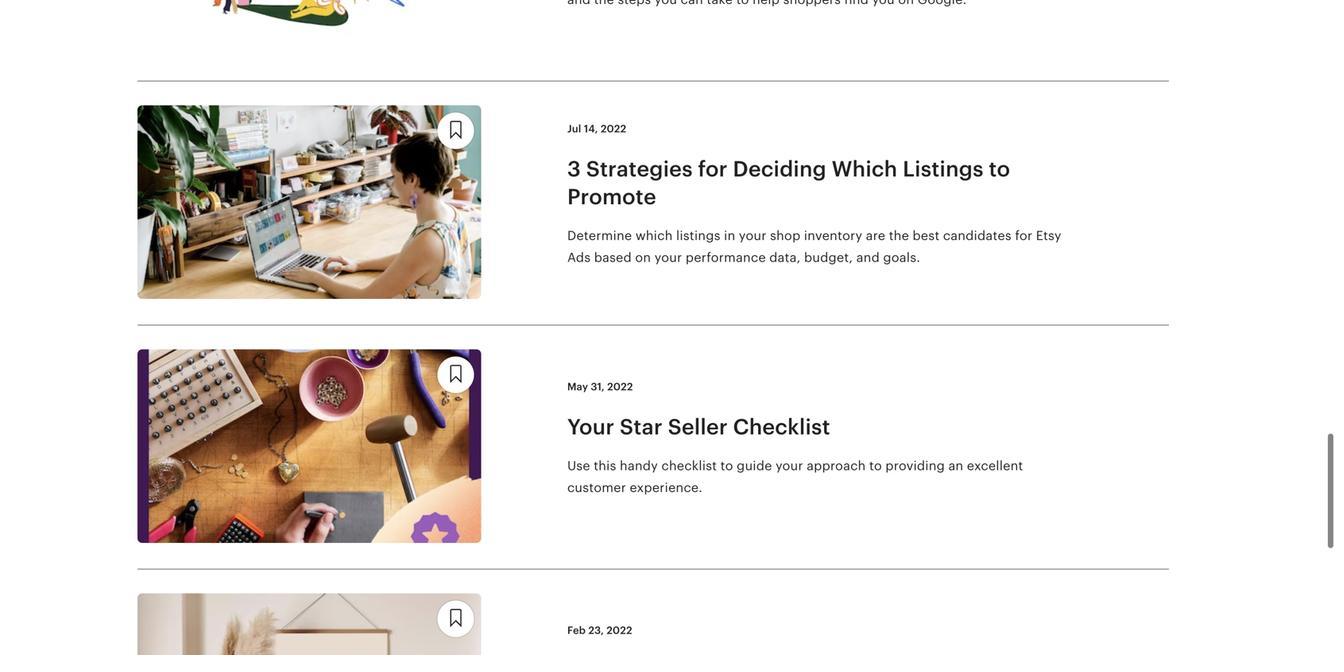 Task type: locate. For each thing, give the bounding box(es) containing it.
3
[[568, 157, 581, 181]]

for left 'etsy'
[[1016, 229, 1033, 243]]

ads
[[568, 250, 591, 265]]

0 vertical spatial your
[[739, 229, 767, 243]]

in
[[724, 229, 736, 243]]

2022 for star
[[608, 381, 633, 393]]

your inside use this handy checklist to guide your approach to providing an excellent customer experience.
[[776, 459, 804, 473]]

for left deciding
[[698, 157, 728, 181]]

1 horizontal spatial your
[[739, 229, 767, 243]]

on
[[635, 250, 651, 265]]

star
[[620, 415, 663, 439]]

deciding
[[733, 157, 827, 181]]

feb 23, 2022
[[568, 625, 633, 637]]

1 horizontal spatial for
[[1016, 229, 1033, 243]]

1 vertical spatial 2022
[[608, 381, 633, 393]]

3 strategies for deciding which listings to promote
[[568, 157, 1011, 209]]

0 horizontal spatial for
[[698, 157, 728, 181]]

2 vertical spatial 2022
[[607, 625, 633, 637]]

your right guide
[[776, 459, 804, 473]]

based
[[594, 250, 632, 265]]

2022 right 31, on the bottom
[[608, 381, 633, 393]]

jul
[[568, 123, 582, 135]]

which
[[636, 229, 673, 243]]

are
[[866, 229, 886, 243]]

1 vertical spatial for
[[1016, 229, 1033, 243]]

providing
[[886, 459, 945, 473]]

to left guide
[[721, 459, 734, 473]]

seller
[[668, 415, 728, 439]]

2022
[[601, 123, 627, 135], [608, 381, 633, 393], [607, 625, 633, 637]]

2022 for strategies
[[601, 123, 627, 135]]

1 vertical spatial your
[[655, 250, 682, 265]]

strategies
[[586, 157, 693, 181]]

your right on
[[655, 250, 682, 265]]

listings
[[677, 229, 721, 243]]

use this handy checklist to guide your approach to providing an excellent customer experience.
[[568, 459, 1024, 495]]

0 vertical spatial 2022
[[601, 123, 627, 135]]

excellent
[[967, 459, 1024, 473]]

2022 right 14,
[[601, 123, 627, 135]]

your right in
[[739, 229, 767, 243]]

candidates
[[944, 229, 1012, 243]]

and
[[857, 250, 880, 265]]

an
[[949, 459, 964, 473]]

3 strategies for deciding which listings to promote link
[[568, 155, 1076, 211]]

shop
[[770, 229, 801, 243]]

to right approach
[[870, 459, 882, 473]]

determine which listings in your shop inventory are the best candidates for etsy ads based on your performance data, budget, and goals.
[[568, 229, 1062, 265]]

this
[[594, 459, 617, 473]]

your star seller checklist
[[568, 415, 831, 439]]

your
[[739, 229, 767, 243], [655, 250, 682, 265], [776, 459, 804, 473]]

1 horizontal spatial to
[[870, 459, 882, 473]]

feb
[[568, 625, 586, 637]]

for
[[698, 157, 728, 181], [1016, 229, 1033, 243]]

2022 right 23, in the bottom left of the page
[[607, 625, 633, 637]]

2 vertical spatial your
[[776, 459, 804, 473]]

0 horizontal spatial to
[[721, 459, 734, 473]]

your
[[568, 415, 615, 439]]

0 horizontal spatial your
[[655, 250, 682, 265]]

jul 14, 2022
[[568, 123, 627, 135]]

which
[[832, 157, 898, 181]]

2 horizontal spatial your
[[776, 459, 804, 473]]

for inside 3 strategies for deciding which listings to promote
[[698, 157, 728, 181]]

to
[[989, 157, 1011, 181], [721, 459, 734, 473], [870, 459, 882, 473]]

2 horizontal spatial to
[[989, 157, 1011, 181]]

approach
[[807, 459, 866, 473]]

to right listings
[[989, 157, 1011, 181]]

customer
[[568, 480, 626, 495]]

0 vertical spatial for
[[698, 157, 728, 181]]

experience.
[[630, 480, 703, 495]]

checklist
[[662, 459, 717, 473]]



Task type: vqa. For each thing, say whether or not it's contained in the screenshot.
a
no



Task type: describe. For each thing, give the bounding box(es) containing it.
inventory
[[804, 229, 863, 243]]

checklist
[[733, 415, 831, 439]]

14,
[[584, 123, 598, 135]]

goals.
[[884, 250, 921, 265]]

may
[[568, 381, 588, 393]]

31,
[[591, 381, 605, 393]]

determine
[[568, 229, 632, 243]]

may 31, 2022
[[568, 381, 633, 393]]

your star seller checklist link
[[568, 413, 1076, 441]]

for inside the determine which listings in your shop inventory are the best candidates for etsy ads based on your performance data, budget, and goals.
[[1016, 229, 1033, 243]]

etsy
[[1036, 229, 1062, 243]]

guide
[[737, 459, 772, 473]]

use
[[568, 459, 591, 473]]

listings
[[903, 157, 984, 181]]

your star seller checklist image
[[138, 349, 482, 543]]

best
[[913, 229, 940, 243]]

the
[[889, 229, 910, 243]]

performance
[[686, 250, 766, 265]]

promote
[[568, 185, 657, 209]]

to inside 3 strategies for deciding which listings to promote
[[989, 157, 1011, 181]]

3 strategies for deciding which listings to promote image
[[138, 105, 482, 299]]

budget,
[[805, 250, 853, 265]]

data,
[[770, 250, 801, 265]]

23,
[[589, 625, 604, 637]]

handy
[[620, 459, 658, 473]]



